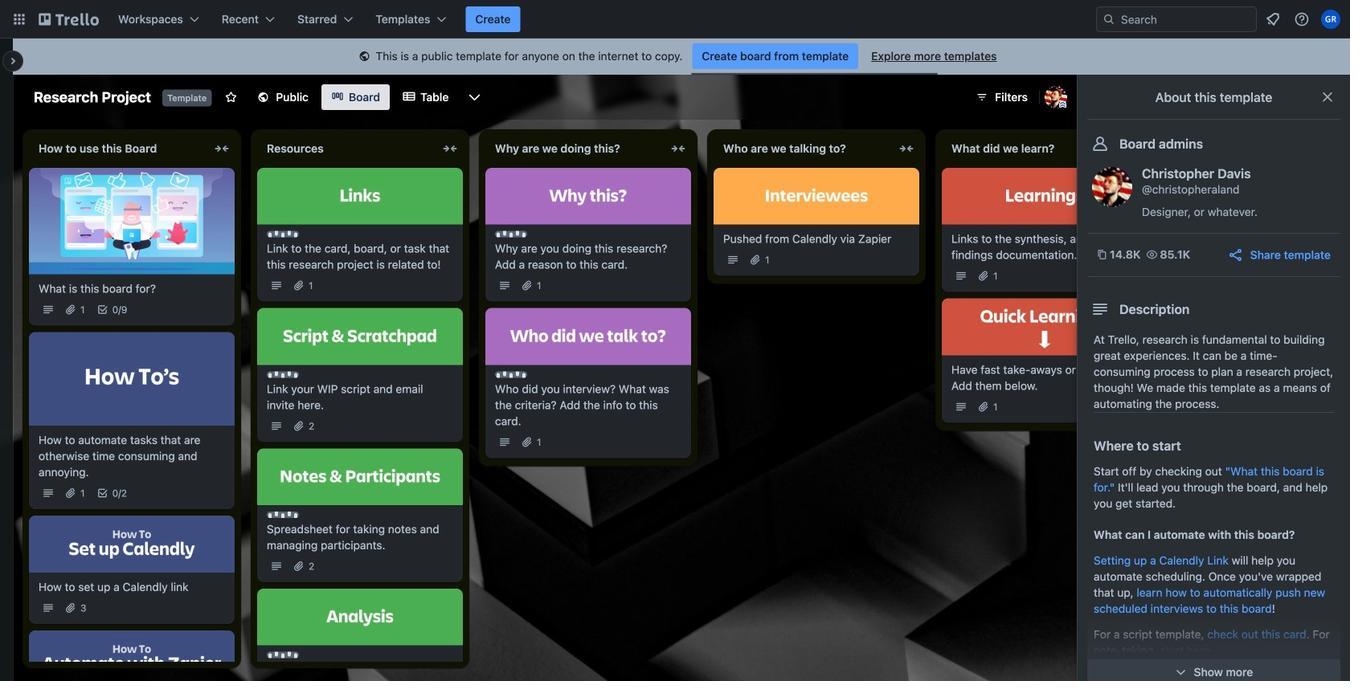 Task type: describe. For each thing, give the bounding box(es) containing it.
3 collapse list image from the left
[[669, 139, 688, 158]]

primary element
[[0, 0, 1351, 39]]

Board name text field
[[26, 84, 159, 110]]

2 collapse list image from the left
[[441, 139, 460, 158]]

0 notifications image
[[1264, 10, 1283, 29]]

1 collapse list image from the left
[[212, 139, 232, 158]]

star or unstar board image
[[225, 91, 237, 104]]

customize views image
[[467, 89, 483, 105]]

greg robinson (gregrobinson96) image
[[1322, 10, 1341, 29]]

this member is an admin of this board. image
[[1060, 101, 1067, 109]]

christopher davis (christopheraland) image
[[1092, 167, 1133, 207]]

open information menu image
[[1294, 11, 1310, 27]]

back to home image
[[39, 6, 99, 32]]



Task type: locate. For each thing, give the bounding box(es) containing it.
0 horizontal spatial collapse list image
[[212, 139, 232, 158]]

collapse list image
[[897, 139, 916, 158]]

sm image
[[357, 49, 373, 65]]

collapse list image
[[212, 139, 232, 158], [441, 139, 460, 158], [669, 139, 688, 158]]

christopher davis (christopheraland) image
[[1045, 86, 1068, 109]]

search image
[[1103, 13, 1116, 26]]

None text field
[[29, 136, 209, 162], [257, 136, 437, 162], [486, 136, 666, 162], [714, 136, 894, 162], [29, 136, 209, 162], [257, 136, 437, 162], [486, 136, 666, 162], [714, 136, 894, 162]]

Search field
[[1116, 8, 1256, 31]]

color: black, title: "needs personalization" element
[[267, 231, 299, 238], [495, 231, 527, 238], [267, 372, 299, 378], [495, 372, 527, 378], [267, 512, 299, 518], [267, 652, 299, 659]]

1 horizontal spatial collapse list image
[[441, 139, 460, 158]]

2 horizontal spatial collapse list image
[[669, 139, 688, 158]]

None text field
[[942, 136, 1122, 162]]



Task type: vqa. For each thing, say whether or not it's contained in the screenshot.
the TODO inside the TODO 📚 text box
no



